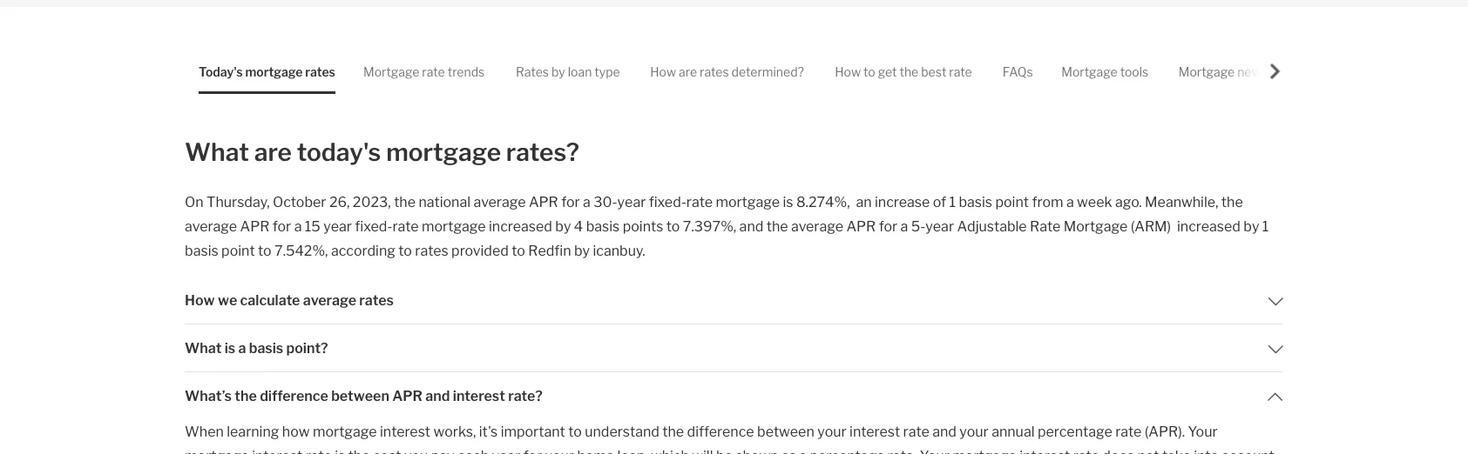 Task type: describe. For each thing, give the bounding box(es) containing it.
trends
[[448, 64, 485, 79]]

when
[[185, 423, 224, 440]]

rates by loan type link
[[516, 49, 620, 94]]

1 increased from the left
[[489, 218, 552, 235]]

mortgage rate trends
[[363, 64, 485, 79]]

loan,
[[617, 448, 648, 455]]

how to get the best rate
[[835, 64, 972, 79]]

provided
[[451, 242, 509, 259]]

rate up rate.
[[903, 423, 929, 440]]

next image
[[1268, 63, 1283, 79]]

today's
[[199, 64, 243, 79]]

difference inside when learning how mortgage interest works, it's important to understand the difference between your interest rate and your annual percentage rate (apr). your mortgage interest rate is the cost you pay each year for your home loan, which will be shown as a percentage rate. your mortgage interest rate does not take into accoun
[[687, 423, 754, 440]]

icanbuy.
[[593, 242, 645, 259]]

a down calculate
[[238, 340, 246, 357]]

points
[[623, 218, 663, 235]]

mortgage down the 'when' at the bottom
[[185, 448, 249, 455]]

loan
[[568, 64, 592, 79]]

how for how we calculate average rates
[[185, 292, 215, 309]]

1 horizontal spatial point
[[995, 193, 1029, 210]]

interest up it's
[[453, 388, 505, 405]]

1 horizontal spatial percentage
[[1038, 423, 1112, 440]]

what's
[[185, 388, 232, 405]]

how are rates determined?
[[650, 64, 804, 79]]

mortgage for mortgage rate trends
[[363, 64, 419, 79]]

adjustable
[[957, 218, 1027, 235]]

to left redfin in the bottom left of the page
[[512, 242, 525, 259]]

the right 7.397%,
[[766, 218, 788, 235]]

1 horizontal spatial your
[[1188, 423, 1218, 440]]

on thursday, october 26, 2023, the national average apr for a 30-year fixed-rate mortgage is 8.274%,  an increase of 1 basis point from a week ago. meanwhile, the average apr for a 15 year fixed-rate mortgage increased by 4 basis points to 7.397%, and the average apr for a 5-year adjustable rate mortgage (arm)  increased by 1 basis point to 7.542%, according to rates provided to redfin by icanbuy.
[[185, 193, 1272, 259]]

year inside when learning how mortgage interest works, it's important to understand the difference between your interest rate and your annual percentage rate (apr). your mortgage interest rate is the cost you pay each year for your home loan, which will be shown as a percentage rate. your mortgage interest rate does not take into accoun
[[492, 448, 520, 455]]

rate down how
[[305, 448, 332, 455]]

understand
[[585, 423, 659, 440]]

be
[[716, 448, 733, 455]]

calculate
[[240, 292, 300, 309]]

which
[[651, 448, 689, 455]]

how are rates determined? link
[[650, 49, 804, 94]]

rate right best
[[949, 64, 972, 79]]

30-
[[594, 193, 617, 210]]

how for how to get the best rate
[[835, 64, 861, 79]]

mortgage tools
[[1061, 64, 1148, 79]]

mortgage for mortgage news
[[1179, 64, 1235, 79]]

mortgage up 7.397%,
[[716, 193, 780, 210]]

a right from
[[1066, 193, 1074, 210]]

get
[[878, 64, 897, 79]]

rates down the according
[[359, 292, 394, 309]]

home
[[577, 448, 614, 455]]

annual
[[992, 423, 1035, 440]]

october
[[273, 193, 326, 210]]

tools
[[1120, 64, 1148, 79]]

national
[[419, 193, 471, 210]]

between inside when learning how mortgage interest works, it's important to understand the difference between your interest rate and your annual percentage rate (apr). your mortgage interest rate is the cost you pay each year for your home loan, which will be shown as a percentage rate. your mortgage interest rate does not take into accoun
[[757, 423, 814, 440]]

today's mortgage rates link
[[199, 49, 335, 94]]

how
[[282, 423, 310, 440]]

are for today's
[[254, 137, 292, 167]]

apr down thursday,
[[240, 218, 270, 235]]

15
[[305, 218, 320, 235]]

mortgage for mortgage tools
[[1061, 64, 1118, 79]]

0 vertical spatial between
[[331, 388, 389, 405]]

for down october
[[272, 218, 291, 235]]

apr up you
[[392, 388, 423, 405]]

0 horizontal spatial and
[[425, 388, 450, 405]]

redfin
[[528, 242, 571, 259]]

the right get
[[900, 64, 918, 79]]

7.397%,
[[683, 218, 736, 235]]

into
[[1194, 448, 1219, 455]]

to right the according
[[398, 242, 412, 259]]

meanwhile,
[[1145, 193, 1218, 210]]

2 horizontal spatial your
[[959, 423, 989, 440]]

apr down an
[[846, 218, 876, 235]]

from
[[1032, 193, 1063, 210]]

rates?
[[506, 137, 579, 167]]

news
[[1237, 64, 1267, 79]]

rate up 7.397%,
[[686, 193, 713, 210]]

to left get
[[863, 64, 875, 79]]

of
[[933, 193, 946, 210]]

best
[[921, 64, 946, 79]]

how we calculate average rates
[[185, 292, 394, 309]]

rates by loan type
[[516, 64, 620, 79]]

rate
[[1030, 218, 1061, 235]]

we
[[218, 292, 237, 309]]

to inside when learning how mortgage interest works, it's important to understand the difference between your interest rate and your annual percentage rate (apr). your mortgage interest rate is the cost you pay each year for your home loan, which will be shown as a percentage rate. your mortgage interest rate does not take into accoun
[[568, 423, 582, 440]]

point?
[[286, 340, 328, 357]]

year down 26,
[[323, 218, 352, 235]]

a left 15
[[294, 218, 302, 235]]

1 vertical spatial percentage
[[810, 448, 885, 455]]

as
[[781, 448, 796, 455]]

mortgage news link
[[1179, 49, 1267, 94]]

learning
[[227, 423, 279, 440]]

(apr).
[[1145, 423, 1185, 440]]

according
[[331, 242, 395, 259]]

mortgage down the annual
[[952, 448, 1017, 455]]

basis right 4
[[586, 218, 620, 235]]



Task type: locate. For each thing, give the bounding box(es) containing it.
for down the increase
[[879, 218, 897, 235]]

1 horizontal spatial how
[[650, 64, 676, 79]]

take
[[1162, 448, 1191, 455]]

ago.
[[1115, 193, 1142, 210]]

what for what are today's mortgage rates?
[[185, 137, 249, 167]]

interest
[[453, 388, 505, 405], [380, 423, 430, 440], [850, 423, 900, 440], [252, 448, 302, 455], [1020, 448, 1070, 455]]

works,
[[433, 423, 476, 440]]

1 vertical spatial between
[[757, 423, 814, 440]]

2023,
[[353, 193, 391, 210]]

1 vertical spatial is
[[224, 340, 235, 357]]

point
[[995, 193, 1029, 210], [221, 242, 255, 259]]

0 horizontal spatial increased
[[489, 218, 552, 235]]

mortgage inside "mortgage news" link
[[1179, 64, 1235, 79]]

important
[[501, 423, 565, 440]]

0 horizontal spatial how
[[185, 292, 215, 309]]

2 vertical spatial and
[[932, 423, 956, 440]]

not
[[1137, 448, 1159, 455]]

2 horizontal spatial how
[[835, 64, 861, 79]]

what's the difference between apr and interest rate?
[[185, 388, 543, 405]]

1 vertical spatial and
[[425, 388, 450, 405]]

average up point?
[[303, 292, 356, 309]]

0 vertical spatial point
[[995, 193, 1029, 210]]

percentage left rate.
[[810, 448, 885, 455]]

1 vertical spatial what
[[185, 340, 222, 357]]

are left the determined? on the top
[[679, 64, 697, 79]]

how left we
[[185, 292, 215, 309]]

0 vertical spatial percentage
[[1038, 423, 1112, 440]]

mortgage rate trends link
[[363, 49, 485, 94]]

0 horizontal spatial is
[[224, 340, 235, 357]]

rates inside on thursday, october 26, 2023, the national average apr for a 30-year fixed-rate mortgage is 8.274%,  an increase of 1 basis point from a week ago. meanwhile, the average apr for a 15 year fixed-rate mortgage increased by 4 basis points to 7.397%, and the average apr for a 5-year adjustable rate mortgage (arm)  increased by 1 basis point to 7.542%, according to rates provided to redfin by icanbuy.
[[415, 242, 448, 259]]

average down on
[[185, 218, 237, 235]]

increased down meanwhile,
[[1177, 218, 1241, 235]]

1 horizontal spatial and
[[739, 218, 763, 235]]

faqs link
[[1003, 49, 1033, 94]]

how right type
[[650, 64, 676, 79]]

rates up today's at the top of the page
[[305, 64, 335, 79]]

0 horizontal spatial difference
[[260, 388, 328, 405]]

mortgage left tools
[[1061, 64, 1118, 79]]

year
[[617, 193, 646, 210], [323, 218, 352, 235], [926, 218, 954, 235], [492, 448, 520, 455]]

mortgage
[[245, 64, 303, 79], [386, 137, 501, 167], [716, 193, 780, 210], [422, 218, 486, 235], [313, 423, 377, 440], [185, 448, 249, 455], [952, 448, 1017, 455]]

a left 30-
[[583, 193, 591, 210]]

difference up be
[[687, 423, 754, 440]]

0 horizontal spatial are
[[254, 137, 292, 167]]

and left the annual
[[932, 423, 956, 440]]

7.542%,
[[274, 242, 328, 259]]

fixed-
[[649, 193, 686, 210], [355, 218, 392, 235]]

1 horizontal spatial 1
[[1262, 218, 1269, 235]]

and up works,
[[425, 388, 450, 405]]

rates
[[516, 64, 549, 79]]

5-
[[911, 218, 926, 235]]

a right as
[[799, 448, 807, 455]]

0 vertical spatial difference
[[260, 388, 328, 405]]

are up october
[[254, 137, 292, 167]]

your up into
[[1188, 423, 1218, 440]]

year down of
[[926, 218, 954, 235]]

1 vertical spatial difference
[[687, 423, 754, 440]]

average down 8.274%,
[[791, 218, 843, 235]]

for up 4
[[561, 193, 580, 210]]

and right 7.397%,
[[739, 218, 763, 235]]

1 horizontal spatial are
[[679, 64, 697, 79]]

are
[[679, 64, 697, 79], [254, 137, 292, 167]]

pay
[[431, 448, 454, 455]]

mortgage left news
[[1179, 64, 1235, 79]]

to left 7.542%,
[[258, 242, 271, 259]]

0 vertical spatial your
[[1188, 423, 1218, 440]]

thursday,
[[207, 193, 270, 210]]

basis down on
[[185, 242, 218, 259]]

increased
[[489, 218, 552, 235], [1177, 218, 1241, 235]]

mortgage down "what's the difference between apr and interest rate?"
[[313, 423, 377, 440]]

point up adjustable
[[995, 193, 1029, 210]]

on
[[185, 193, 204, 210]]

rates left the determined? on the top
[[700, 64, 729, 79]]

(arm)
[[1131, 218, 1171, 235]]

it's
[[479, 423, 498, 440]]

1
[[949, 193, 956, 210], [1262, 218, 1269, 235]]

0 horizontal spatial point
[[221, 242, 255, 259]]

is
[[783, 193, 793, 210], [224, 340, 235, 357], [335, 448, 345, 455]]

is left cost
[[335, 448, 345, 455]]

point down thursday,
[[221, 242, 255, 259]]

between up cost
[[331, 388, 389, 405]]

what
[[185, 137, 249, 167], [185, 340, 222, 357]]

when learning how mortgage interest works, it's important to understand the difference between your interest rate and your annual percentage rate (apr). your mortgage interest rate is the cost you pay each year for your home loan, which will be shown as a percentage rate. your mortgage interest rate does not take into accoun
[[185, 423, 1277, 455]]

year down it's
[[492, 448, 520, 455]]

how
[[650, 64, 676, 79], [835, 64, 861, 79], [185, 292, 215, 309]]

cost
[[373, 448, 401, 455]]

what is a basis point?
[[185, 340, 328, 357]]

today's
[[297, 137, 381, 167]]

an
[[856, 193, 872, 210]]

1 vertical spatial are
[[254, 137, 292, 167]]

mortgage down week on the right top of page
[[1063, 218, 1128, 235]]

rates left the provided
[[415, 242, 448, 259]]

to right points on the left
[[666, 218, 680, 235]]

the left cost
[[348, 448, 370, 455]]

0 horizontal spatial between
[[331, 388, 389, 405]]

0 horizontal spatial your
[[920, 448, 949, 455]]

0 horizontal spatial percentage
[[810, 448, 885, 455]]

percentage up does
[[1038, 423, 1112, 440]]

rate up does
[[1115, 423, 1142, 440]]

average up the provided
[[474, 193, 526, 210]]

0 vertical spatial what
[[185, 137, 249, 167]]

2 what from the top
[[185, 340, 222, 357]]

mortgage up national
[[386, 137, 501, 167]]

your
[[1188, 423, 1218, 440], [920, 448, 949, 455]]

1 horizontal spatial your
[[817, 423, 847, 440]]

rate?
[[508, 388, 543, 405]]

how left get
[[835, 64, 861, 79]]

faqs
[[1003, 64, 1033, 79]]

mortgage news
[[1179, 64, 1267, 79]]

rate left does
[[1073, 448, 1099, 455]]

what up thursday,
[[185, 137, 249, 167]]

0 horizontal spatial your
[[545, 448, 574, 455]]

2 increased from the left
[[1177, 218, 1241, 235]]

the right 2023,
[[394, 193, 416, 210]]

is left 8.274%,
[[783, 193, 793, 210]]

increase
[[875, 193, 930, 210]]

1 vertical spatial 1
[[1262, 218, 1269, 235]]

how for how are rates determined?
[[650, 64, 676, 79]]

difference
[[260, 388, 328, 405], [687, 423, 754, 440]]

0 horizontal spatial fixed-
[[355, 218, 392, 235]]

and inside when learning how mortgage interest works, it's important to understand the difference between your interest rate and your annual percentage rate (apr). your mortgage interest rate is the cost you pay each year for your home loan, which will be shown as a percentage rate. your mortgage interest rate does not take into accoun
[[932, 423, 956, 440]]

1 vertical spatial fixed-
[[355, 218, 392, 235]]

to up home on the left
[[568, 423, 582, 440]]

for down important
[[523, 448, 542, 455]]

the right meanwhile,
[[1221, 193, 1243, 210]]

is inside when learning how mortgage interest works, it's important to understand the difference between your interest rate and your annual percentage rate (apr). your mortgage interest rate is the cost you pay each year for your home loan, which will be shown as a percentage rate. your mortgage interest rate does not take into accoun
[[335, 448, 345, 455]]

determined?
[[731, 64, 804, 79]]

mortgage inside mortgage tools 'link'
[[1061, 64, 1118, 79]]

rate left trends
[[422, 64, 445, 79]]

are for rates
[[679, 64, 697, 79]]

difference up how
[[260, 388, 328, 405]]

0 vertical spatial 1
[[949, 193, 956, 210]]

what are today's mortgage rates?
[[185, 137, 579, 167]]

0 vertical spatial is
[[783, 193, 793, 210]]

1 horizontal spatial between
[[757, 423, 814, 440]]

a left the 5-
[[900, 218, 908, 235]]

2 horizontal spatial and
[[932, 423, 956, 440]]

interest up rate.
[[850, 423, 900, 440]]

interest down the annual
[[1020, 448, 1070, 455]]

shown
[[736, 448, 778, 455]]

26,
[[329, 193, 350, 210]]

the up which
[[662, 423, 684, 440]]

today's mortgage rates
[[199, 64, 335, 79]]

what for what is a basis point?
[[185, 340, 222, 357]]

2 horizontal spatial is
[[783, 193, 793, 210]]

will
[[692, 448, 713, 455]]

mortgage left trends
[[363, 64, 419, 79]]

fixed- up points on the left
[[649, 193, 686, 210]]

how to get the best rate link
[[835, 49, 972, 94]]

are inside how are rates determined? link
[[679, 64, 697, 79]]

does
[[1102, 448, 1134, 455]]

for inside when learning how mortgage interest works, it's important to understand the difference between your interest rate and your annual percentage rate (apr). your mortgage interest rate is the cost you pay each year for your home loan, which will be shown as a percentage rate. your mortgage interest rate does not take into accoun
[[523, 448, 542, 455]]

is inside on thursday, october 26, 2023, the national average apr for a 30-year fixed-rate mortgage is 8.274%,  an increase of 1 basis point from a week ago. meanwhile, the average apr for a 15 year fixed-rate mortgage increased by 4 basis points to 7.397%, and the average apr for a 5-year adjustable rate mortgage (arm)  increased by 1 basis point to 7.542%, according to rates provided to redfin by icanbuy.
[[783, 193, 793, 210]]

1 vertical spatial point
[[221, 242, 255, 259]]

mortgage tools link
[[1061, 49, 1148, 94]]

interest down how
[[252, 448, 302, 455]]

a
[[583, 193, 591, 210], [1066, 193, 1074, 210], [294, 218, 302, 235], [900, 218, 908, 235], [238, 340, 246, 357], [799, 448, 807, 455]]

the up the learning
[[235, 388, 257, 405]]

increased up redfin in the bottom left of the page
[[489, 218, 552, 235]]

8.274%,
[[796, 193, 850, 210]]

your
[[817, 423, 847, 440], [959, 423, 989, 440], [545, 448, 574, 455]]

between
[[331, 388, 389, 405], [757, 423, 814, 440]]

0 vertical spatial and
[[739, 218, 763, 235]]

basis left point?
[[249, 340, 283, 357]]

mortgage inside on thursday, october 26, 2023, the national average apr for a 30-year fixed-rate mortgage is 8.274%,  an increase of 1 basis point from a week ago. meanwhile, the average apr for a 15 year fixed-rate mortgage increased by 4 basis points to 7.397%, and the average apr for a 5-year adjustable rate mortgage (arm)  increased by 1 basis point to 7.542%, according to rates provided to redfin by icanbuy.
[[1063, 218, 1128, 235]]

average
[[474, 193, 526, 210], [185, 218, 237, 235], [791, 218, 843, 235], [303, 292, 356, 309]]

1 horizontal spatial increased
[[1177, 218, 1241, 235]]

what up what's
[[185, 340, 222, 357]]

apr up redfin in the bottom left of the page
[[529, 193, 558, 210]]

type
[[594, 64, 620, 79]]

1 horizontal spatial is
[[335, 448, 345, 455]]

1 horizontal spatial fixed-
[[649, 193, 686, 210]]

the
[[900, 64, 918, 79], [394, 193, 416, 210], [1221, 193, 1243, 210], [766, 218, 788, 235], [235, 388, 257, 405], [662, 423, 684, 440], [348, 448, 370, 455]]

basis up adjustable
[[959, 193, 992, 210]]

between up as
[[757, 423, 814, 440]]

rate
[[422, 64, 445, 79], [949, 64, 972, 79], [686, 193, 713, 210], [392, 218, 419, 235], [903, 423, 929, 440], [1115, 423, 1142, 440], [305, 448, 332, 455], [1073, 448, 1099, 455]]

2 vertical spatial is
[[335, 448, 345, 455]]

rates
[[305, 64, 335, 79], [700, 64, 729, 79], [415, 242, 448, 259], [359, 292, 394, 309]]

1 what from the top
[[185, 137, 249, 167]]

year up points on the left
[[617, 193, 646, 210]]

1 horizontal spatial difference
[[687, 423, 754, 440]]

your right rate.
[[920, 448, 949, 455]]

interest up you
[[380, 423, 430, 440]]

to
[[863, 64, 875, 79], [666, 218, 680, 235], [258, 242, 271, 259], [398, 242, 412, 259], [512, 242, 525, 259], [568, 423, 582, 440]]

0 vertical spatial are
[[679, 64, 697, 79]]

rate.
[[888, 448, 917, 455]]

a inside when learning how mortgage interest works, it's important to understand the difference between your interest rate and your annual percentage rate (apr). your mortgage interest rate is the cost you pay each year for your home loan, which will be shown as a percentage rate. your mortgage interest rate does not take into accoun
[[799, 448, 807, 455]]

basis
[[959, 193, 992, 210], [586, 218, 620, 235], [185, 242, 218, 259], [249, 340, 283, 357]]

each
[[457, 448, 489, 455]]

week
[[1077, 193, 1112, 210]]

0 horizontal spatial 1
[[949, 193, 956, 210]]

is down we
[[224, 340, 235, 357]]

4
[[574, 218, 583, 235]]

rate down national
[[392, 218, 419, 235]]

1 vertical spatial your
[[920, 448, 949, 455]]

you
[[404, 448, 428, 455]]

mortgage right today's
[[245, 64, 303, 79]]

mortgage down national
[[422, 218, 486, 235]]

apr
[[529, 193, 558, 210], [240, 218, 270, 235], [846, 218, 876, 235], [392, 388, 423, 405]]

0 vertical spatial fixed-
[[649, 193, 686, 210]]

fixed- down 2023,
[[355, 218, 392, 235]]

mortgage inside mortgage rate trends link
[[363, 64, 419, 79]]

and inside on thursday, october 26, 2023, the national average apr for a 30-year fixed-rate mortgage is 8.274%,  an increase of 1 basis point from a week ago. meanwhile, the average apr for a 15 year fixed-rate mortgage increased by 4 basis points to 7.397%, and the average apr for a 5-year adjustable rate mortgage (arm)  increased by 1 basis point to 7.542%, according to rates provided to redfin by icanbuy.
[[739, 218, 763, 235]]



Task type: vqa. For each thing, say whether or not it's contained in the screenshot.
between
yes



